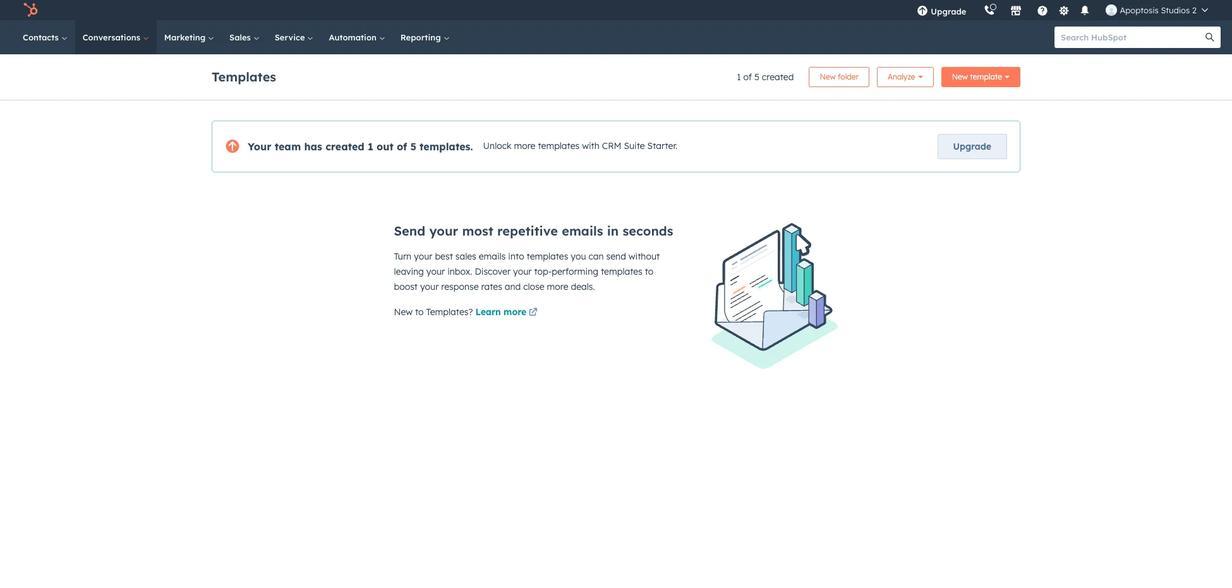 Task type: vqa. For each thing, say whether or not it's contained in the screenshot.
second 'date'
no



Task type: locate. For each thing, give the bounding box(es) containing it.
new template button
[[941, 67, 1020, 87]]

can
[[589, 251, 604, 262]]

templates left with
[[538, 140, 580, 152]]

0 horizontal spatial created
[[325, 140, 364, 153]]

and
[[505, 281, 521, 293]]

link opens in a new window image inside learn more link
[[529, 308, 538, 318]]

0 vertical spatial emails
[[562, 223, 603, 239]]

new for new folder
[[820, 72, 836, 82]]

new folder button
[[809, 67, 869, 87]]

your team has created 1 out of 5 templates.
[[248, 140, 473, 153]]

1 vertical spatial of
[[397, 140, 407, 153]]

templates down send
[[601, 266, 643, 277]]

0 vertical spatial more
[[514, 140, 536, 152]]

your down 'into'
[[513, 266, 532, 277]]

most
[[462, 223, 493, 239]]

more
[[514, 140, 536, 152], [547, 281, 568, 293], [504, 306, 527, 318]]

created inside templates banner
[[762, 71, 794, 83]]

more for learn more
[[504, 306, 527, 318]]

1 vertical spatial emails
[[479, 251, 506, 262]]

to inside turn your best sales emails into templates you can send without leaving your inbox. discover your top-performing templates to boost your response rates and close more deals.
[[645, 266, 654, 277]]

templates
[[212, 69, 276, 84]]

suite
[[624, 140, 645, 152]]

search image
[[1206, 33, 1214, 42]]

1 horizontal spatial 1
[[737, 71, 741, 83]]

to down boost
[[415, 306, 424, 318]]

tara schultz image
[[1106, 4, 1117, 16]]

2 vertical spatial more
[[504, 306, 527, 318]]

turn
[[394, 251, 411, 262]]

new for new to templates?
[[394, 306, 413, 318]]

1 inside templates banner
[[737, 71, 741, 83]]

learn more link
[[475, 306, 540, 321]]

templates
[[538, 140, 580, 152], [527, 251, 568, 262], [601, 266, 643, 277]]

templates.
[[420, 140, 473, 153]]

1 horizontal spatial of
[[743, 71, 752, 83]]

more inside turn your best sales emails into templates you can send without leaving your inbox. discover your top-performing templates to boost your response rates and close more deals.
[[547, 281, 568, 293]]

templates up top-
[[527, 251, 568, 262]]

learn more
[[475, 306, 527, 318]]

0 horizontal spatial to
[[415, 306, 424, 318]]

1 horizontal spatial to
[[645, 266, 654, 277]]

emails up you
[[562, 223, 603, 239]]

more for unlock more templates with crm suite starter.
[[514, 140, 536, 152]]

your up "best"
[[429, 223, 458, 239]]

with
[[582, 140, 600, 152]]

emails up discover
[[479, 251, 506, 262]]

created left new folder button
[[762, 71, 794, 83]]

new
[[820, 72, 836, 82], [952, 72, 968, 82], [394, 306, 413, 318]]

more down and
[[504, 306, 527, 318]]

2 vertical spatial templates
[[601, 266, 643, 277]]

2 horizontal spatial new
[[952, 72, 968, 82]]

hubspot link
[[15, 3, 47, 18]]

new folder
[[820, 72, 859, 82]]

more right unlock
[[514, 140, 536, 152]]

your down "best"
[[426, 266, 445, 277]]

new for new template
[[952, 72, 968, 82]]

analyze button
[[877, 67, 934, 87]]

to
[[645, 266, 654, 277], [415, 306, 424, 318]]

created
[[762, 71, 794, 83], [325, 140, 364, 153]]

new template
[[952, 72, 1002, 82]]

menu item
[[975, 0, 978, 20]]

boost
[[394, 281, 418, 293]]

in
[[607, 223, 619, 239]]

apoptosis studios 2
[[1120, 5, 1197, 15]]

0 vertical spatial created
[[762, 71, 794, 83]]

0 horizontal spatial of
[[397, 140, 407, 153]]

conversations
[[83, 32, 143, 42]]

2
[[1192, 5, 1197, 15]]

1 vertical spatial upgrade
[[953, 141, 991, 152]]

unlock
[[483, 140, 512, 152]]

1 horizontal spatial 5
[[754, 71, 759, 83]]

template
[[970, 72, 1002, 82]]

new down boost
[[394, 306, 413, 318]]

menu
[[908, 0, 1217, 20]]

new inside button
[[820, 72, 836, 82]]

of inside templates banner
[[743, 71, 752, 83]]

your
[[248, 140, 271, 153]]

calling icon image
[[984, 5, 995, 16]]

hubspot image
[[23, 3, 38, 18]]

apoptosis
[[1120, 5, 1159, 15]]

Search HubSpot search field
[[1055, 27, 1209, 48]]

you
[[571, 251, 586, 262]]

1 link opens in a new window image from the top
[[529, 306, 538, 321]]

to down without
[[645, 266, 654, 277]]

more down top-
[[547, 281, 568, 293]]

new left folder
[[820, 72, 836, 82]]

menu containing apoptosis studios 2
[[908, 0, 1217, 20]]

1 horizontal spatial new
[[820, 72, 836, 82]]

templates banner
[[212, 63, 1020, 87]]

response
[[441, 281, 479, 293]]

1
[[737, 71, 741, 83], [368, 140, 373, 153]]

your
[[429, 223, 458, 239], [414, 251, 433, 262], [426, 266, 445, 277], [513, 266, 532, 277], [420, 281, 439, 293]]

1 horizontal spatial created
[[762, 71, 794, 83]]

new left template
[[952, 72, 968, 82]]

starter.
[[647, 140, 678, 152]]

1 vertical spatial more
[[547, 281, 568, 293]]

created right has on the left
[[325, 140, 364, 153]]

0 vertical spatial 1
[[737, 71, 741, 83]]

crm
[[602, 140, 621, 152]]

conversations link
[[75, 20, 157, 54]]

upgrade link
[[937, 134, 1007, 159]]

created for has
[[325, 140, 364, 153]]

into
[[508, 251, 524, 262]]

service
[[275, 32, 307, 42]]

emails
[[562, 223, 603, 239], [479, 251, 506, 262]]

rates
[[481, 281, 502, 293]]

1 vertical spatial to
[[415, 306, 424, 318]]

sales
[[229, 32, 253, 42]]

2 link opens in a new window image from the top
[[529, 308, 538, 318]]

automation
[[329, 32, 379, 42]]

0 vertical spatial to
[[645, 266, 654, 277]]

performing
[[552, 266, 598, 277]]

learn
[[475, 306, 501, 318]]

inbox.
[[447, 266, 472, 277]]

0 vertical spatial of
[[743, 71, 752, 83]]

5
[[754, 71, 759, 83], [410, 140, 416, 153]]

1 vertical spatial created
[[325, 140, 364, 153]]

0 horizontal spatial new
[[394, 306, 413, 318]]

apoptosis studios 2 button
[[1098, 0, 1216, 20]]

0 horizontal spatial 5
[[410, 140, 416, 153]]

0 vertical spatial 5
[[754, 71, 759, 83]]

new inside popup button
[[952, 72, 968, 82]]

0 horizontal spatial 1
[[368, 140, 373, 153]]

sales
[[455, 251, 476, 262]]

emails inside turn your best sales emails into templates you can send without leaving your inbox. discover your top-performing templates to boost your response rates and close more deals.
[[479, 251, 506, 262]]

link opens in a new window image
[[529, 306, 538, 321], [529, 308, 538, 318]]

close
[[523, 281, 544, 293]]

contacts link
[[15, 20, 75, 54]]

upgrade
[[931, 6, 966, 16], [953, 141, 991, 152]]

reporting
[[400, 32, 443, 42]]

1 horizontal spatial emails
[[562, 223, 603, 239]]

0 horizontal spatial emails
[[479, 251, 506, 262]]

of
[[743, 71, 752, 83], [397, 140, 407, 153]]

marketplaces button
[[1003, 0, 1030, 20]]



Task type: describe. For each thing, give the bounding box(es) containing it.
studios
[[1161, 5, 1190, 15]]

created for 5
[[762, 71, 794, 83]]

leaving
[[394, 266, 424, 277]]

calling icon button
[[979, 2, 1001, 18]]

notifications button
[[1074, 0, 1096, 20]]

team
[[275, 140, 301, 153]]

analyze
[[888, 72, 915, 82]]

1 vertical spatial templates
[[527, 251, 568, 262]]

upgrade image
[[917, 6, 928, 17]]

reporting link
[[393, 20, 457, 54]]

templates?
[[426, 306, 473, 318]]

repetitive
[[497, 223, 558, 239]]

send
[[606, 251, 626, 262]]

settings image
[[1058, 5, 1070, 17]]

top-
[[534, 266, 552, 277]]

automation link
[[321, 20, 393, 54]]

search button
[[1199, 27, 1221, 48]]

unlock more templates with crm suite starter.
[[483, 140, 678, 152]]

deals.
[[571, 281, 595, 293]]

turn your best sales emails into templates you can send without leaving your inbox. discover your top-performing templates to boost your response rates and close more deals.
[[394, 251, 660, 293]]

help image
[[1037, 6, 1049, 17]]

emails for in
[[562, 223, 603, 239]]

your right boost
[[420, 281, 439, 293]]

contacts
[[23, 32, 61, 42]]

without
[[629, 251, 660, 262]]

marketing
[[164, 32, 208, 42]]

1 vertical spatial 1
[[368, 140, 373, 153]]

5 inside templates banner
[[754, 71, 759, 83]]

send your most repetitive emails in seconds
[[394, 223, 673, 239]]

0 vertical spatial upgrade
[[931, 6, 966, 16]]

0 vertical spatial templates
[[538, 140, 580, 152]]

marketplaces image
[[1011, 6, 1022, 17]]

new to templates?
[[394, 306, 473, 318]]

your right turn
[[414, 251, 433, 262]]

send
[[394, 223, 425, 239]]

notifications image
[[1080, 6, 1091, 17]]

folder
[[838, 72, 859, 82]]

best
[[435, 251, 453, 262]]

has
[[304, 140, 322, 153]]

settings link
[[1056, 3, 1072, 17]]

help button
[[1032, 0, 1054, 20]]

out
[[377, 140, 394, 153]]

1 of 5 created
[[737, 71, 794, 83]]

sales link
[[222, 20, 267, 54]]

service link
[[267, 20, 321, 54]]

seconds
[[623, 223, 673, 239]]

emails for into
[[479, 251, 506, 262]]

discover
[[475, 266, 511, 277]]

marketing link
[[157, 20, 222, 54]]

1 vertical spatial 5
[[410, 140, 416, 153]]



